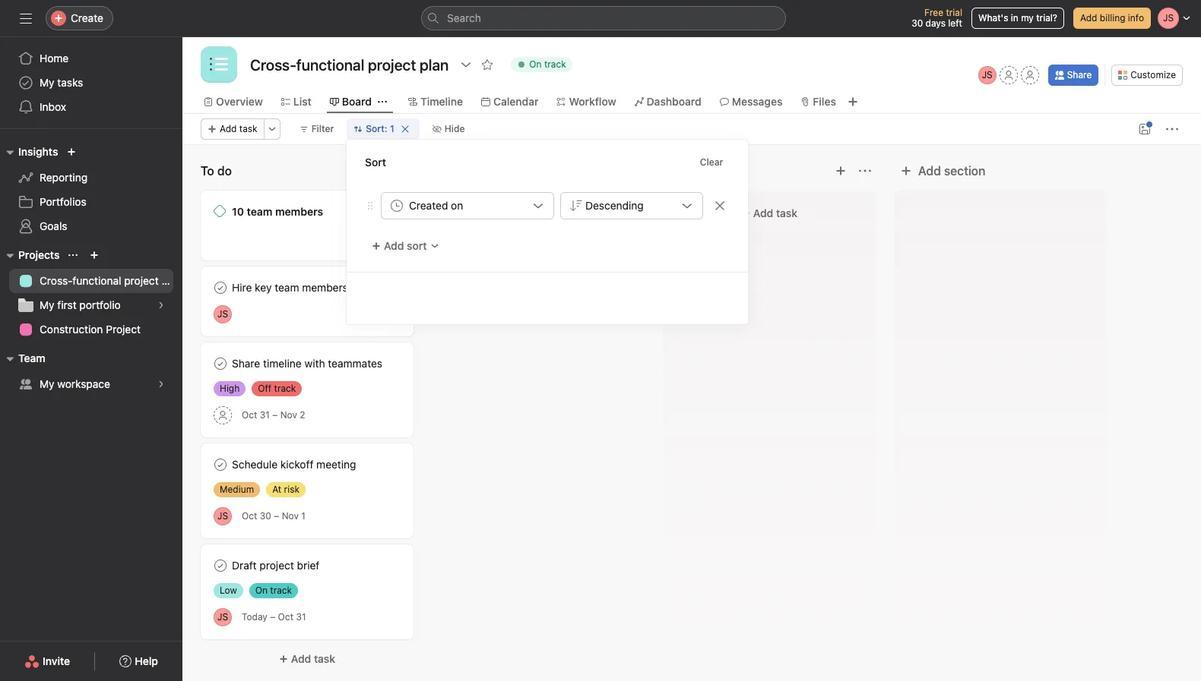 Task type: vqa. For each thing, say whether or not it's contained in the screenshot.
the bottommost Nov
yes



Task type: describe. For each thing, give the bounding box(es) containing it.
on track button
[[504, 54, 579, 75]]

functional
[[72, 274, 121, 287]]

goals link
[[9, 214, 173, 239]]

messages
[[732, 95, 783, 108]]

completed image for share timeline with teammates
[[211, 355, 230, 373]]

my for my tasks
[[40, 76, 54, 89]]

completed checkbox for draft project brief
[[211, 557, 230, 575]]

files
[[813, 95, 836, 108]]

to do
[[201, 164, 232, 178]]

free trial 30 days left
[[912, 7, 962, 29]]

created
[[409, 199, 448, 212]]

teammates
[[328, 357, 382, 370]]

reporting link
[[9, 166, 173, 190]]

created on
[[409, 199, 463, 212]]

customize button
[[1112, 65, 1183, 86]]

members for hire first 5 members
[[517, 205, 563, 218]]

track inside popup button
[[544, 59, 566, 70]]

add billing info
[[1080, 12, 1144, 24]]

descending
[[585, 199, 644, 212]]

new project or portfolio image
[[90, 251, 99, 260]]

help button
[[110, 648, 168, 676]]

projects button
[[0, 246, 60, 265]]

low
[[220, 585, 237, 597]]

what's in my trial? button
[[971, 8, 1064, 29]]

plan
[[162, 274, 182, 287]]

schedule kickoff meeting
[[232, 458, 356, 471]]

create
[[71, 11, 103, 24]]

draft project brief
[[232, 560, 320, 572]]

days
[[926, 17, 946, 29]]

construction project link
[[9, 318, 173, 342]]

inbox
[[40, 100, 66, 113]]

completed checkbox for hire first 5 members
[[442, 203, 461, 221]]

my for my first portfolio
[[40, 299, 54, 312]]

0 horizontal spatial on track
[[255, 585, 292, 597]]

hire first 5 members
[[463, 205, 563, 218]]

nov for timeline
[[280, 410, 297, 421]]

trial?
[[1036, 12, 1057, 24]]

0 vertical spatial project
[[124, 274, 159, 287]]

projects element
[[0, 242, 182, 345]]

construction
[[40, 323, 103, 336]]

off track
[[258, 383, 296, 395]]

overview
[[216, 95, 263, 108]]

section
[[944, 164, 985, 178]]

board
[[342, 95, 372, 108]]

meeting
[[316, 458, 356, 471]]

1 inside dropdown button
[[390, 123, 394, 135]]

share for share
[[1067, 69, 1092, 81]]

dialog containing sort
[[347, 140, 748, 325]]

new image
[[67, 147, 76, 157]]

nov for kickoff
[[282, 511, 299, 522]]

oct for share
[[242, 410, 257, 421]]

js button down low
[[214, 609, 232, 627]]

home
[[40, 52, 69, 65]]

team button
[[0, 350, 45, 368]]

1 vertical spatial project
[[260, 560, 294, 572]]

draft
[[232, 560, 257, 572]]

insights element
[[0, 138, 182, 242]]

10
[[232, 205, 244, 218]]

js for js button under low
[[217, 612, 228, 623]]

list link
[[281, 94, 312, 110]]

js button down medium
[[214, 507, 232, 526]]

hire key team members
[[232, 281, 348, 294]]

see details, my workspace image
[[157, 380, 166, 389]]

– for timeline
[[272, 410, 278, 421]]

oct for schedule
[[242, 511, 257, 522]]

create button
[[46, 6, 113, 30]]

1 vertical spatial team
[[275, 281, 299, 294]]

30 inside free trial 30 days left
[[912, 17, 923, 29]]

cross-functional project plan
[[40, 274, 182, 287]]

members for hire key team members
[[302, 281, 348, 294]]

tasks
[[57, 76, 83, 89]]

on track inside 'on track' popup button
[[529, 59, 566, 70]]

home link
[[9, 46, 173, 71]]

0 horizontal spatial add task
[[220, 123, 257, 135]]

sort:
[[366, 123, 387, 135]]

search
[[447, 11, 481, 24]]

2 vertical spatial –
[[270, 612, 275, 623]]

invite
[[43, 655, 70, 668]]

clear button
[[693, 152, 730, 173]]

key
[[255, 281, 272, 294]]

construction project
[[40, 323, 141, 336]]

list
[[293, 95, 312, 108]]

info
[[1128, 12, 1144, 24]]

my workspace link
[[9, 372, 173, 397]]

add inside add billing info button
[[1080, 12, 1097, 24]]

schedule
[[232, 458, 278, 471]]

my tasks link
[[9, 71, 173, 95]]

2
[[300, 410, 305, 421]]

add sort
[[384, 239, 427, 252]]

add inside add sort "popup button"
[[384, 239, 404, 252]]

add inside add section button
[[918, 164, 941, 178]]

oct 30 – nov 1
[[242, 511, 306, 522]]

add task image
[[372, 165, 385, 177]]

add to starred image
[[481, 59, 494, 71]]

clear image
[[400, 125, 410, 134]]

remove image
[[714, 200, 726, 212]]

invite button
[[14, 648, 80, 676]]

present
[[663, 164, 706, 178]]

0 vertical spatial team
[[247, 205, 272, 218]]

0 horizontal spatial on
[[255, 585, 268, 597]]

1 horizontal spatial task
[[314, 653, 335, 666]]

dashboard link
[[634, 94, 701, 110]]

my tasks
[[40, 76, 83, 89]]

add task image
[[835, 165, 847, 177]]

add right remove icon
[[753, 207, 773, 220]]

sort
[[365, 156, 386, 169]]

Completed milestone checkbox
[[214, 205, 226, 217]]

list image
[[210, 55, 228, 74]]

filter
[[311, 123, 334, 135]]

on
[[451, 199, 463, 212]]

more actions image
[[267, 125, 276, 134]]

kickoff
[[280, 458, 313, 471]]

global element
[[0, 37, 182, 128]]

tab actions image
[[378, 97, 387, 106]]

hide sidebar image
[[20, 12, 32, 24]]

add section button
[[894, 157, 992, 185]]

at
[[272, 484, 281, 496]]



Task type: locate. For each thing, give the bounding box(es) containing it.
js for js button right of see details, my first portfolio icon
[[217, 309, 228, 320]]

1 vertical spatial 30
[[260, 511, 271, 522]]

– down at
[[274, 511, 279, 522]]

1 horizontal spatial 1
[[390, 123, 394, 135]]

reporting
[[40, 171, 88, 184]]

completed checkbox for schedule kickoff meeting
[[211, 456, 230, 474]]

add left billing
[[1080, 12, 1097, 24]]

track for draft project brief
[[270, 585, 292, 597]]

0 vertical spatial add task button
[[201, 119, 264, 140]]

2 horizontal spatial add task
[[753, 207, 798, 220]]

completed image for hire first 5 members
[[442, 203, 461, 221]]

my inside projects element
[[40, 299, 54, 312]]

first
[[486, 205, 505, 218], [57, 299, 77, 312]]

0 vertical spatial add task
[[220, 123, 257, 135]]

0 vertical spatial task
[[239, 123, 257, 135]]

clear
[[700, 157, 723, 168]]

0 horizontal spatial share
[[232, 357, 260, 370]]

hire
[[463, 205, 483, 218], [232, 281, 252, 294]]

files link
[[801, 94, 836, 110]]

billing
[[1100, 12, 1125, 24]]

0 horizontal spatial hire
[[232, 281, 252, 294]]

js down medium
[[217, 510, 228, 522]]

on up calendar
[[529, 59, 542, 70]]

share for share timeline with teammates
[[232, 357, 260, 370]]

team
[[247, 205, 272, 218], [275, 281, 299, 294]]

1 horizontal spatial on track
[[529, 59, 566, 70]]

oct 31 – nov 2
[[242, 410, 305, 421]]

1 horizontal spatial on
[[529, 59, 542, 70]]

1 vertical spatial oct
[[242, 511, 257, 522]]

my for my workspace
[[40, 378, 54, 391]]

Completed checkbox
[[442, 203, 461, 221], [211, 279, 230, 297], [211, 355, 230, 373], [211, 456, 230, 474], [211, 557, 230, 575]]

1 horizontal spatial 31
[[296, 612, 306, 623]]

add down overview link
[[220, 123, 237, 135]]

messages link
[[720, 94, 783, 110]]

first for hire
[[486, 205, 505, 218]]

5
[[508, 205, 514, 218]]

completed checkbox for share timeline with teammates
[[211, 355, 230, 373]]

1 vertical spatial on
[[255, 585, 268, 597]]

task
[[239, 123, 257, 135], [776, 207, 798, 220], [314, 653, 335, 666]]

hire for hire key team members
[[232, 281, 252, 294]]

team
[[18, 352, 45, 365]]

project left plan on the top left
[[124, 274, 159, 287]]

1 vertical spatial 1
[[301, 511, 306, 522]]

30
[[912, 17, 923, 29], [260, 511, 271, 522]]

31 right today
[[296, 612, 306, 623]]

2 vertical spatial task
[[314, 653, 335, 666]]

share timeline with teammates
[[232, 357, 382, 370]]

oct right today
[[278, 612, 293, 623]]

free
[[924, 7, 943, 18]]

1 horizontal spatial hire
[[463, 205, 483, 218]]

track down 'draft project brief'
[[270, 585, 292, 597]]

my inside global element
[[40, 76, 54, 89]]

dialog
[[347, 140, 748, 325]]

0 horizontal spatial project
[[124, 274, 159, 287]]

0 vertical spatial on track
[[529, 59, 566, 70]]

31
[[260, 410, 270, 421], [296, 612, 306, 623]]

js button right see details, my first portfolio icon
[[214, 306, 232, 324]]

1 horizontal spatial first
[[486, 205, 505, 218]]

project left brief
[[260, 560, 294, 572]]

add sort button
[[362, 233, 449, 260]]

js for js button below medium
[[217, 510, 228, 522]]

js button down what's
[[978, 66, 996, 84]]

first up construction
[[57, 299, 77, 312]]

in
[[1011, 12, 1018, 24]]

track for share timeline with teammates
[[274, 383, 296, 395]]

2 vertical spatial my
[[40, 378, 54, 391]]

js down low
[[217, 612, 228, 623]]

1 left clear icon on the left top of the page
[[390, 123, 394, 135]]

0 vertical spatial track
[[544, 59, 566, 70]]

1 vertical spatial track
[[274, 383, 296, 395]]

share up high
[[232, 357, 260, 370]]

add task right remove icon
[[753, 207, 798, 220]]

on up today
[[255, 585, 268, 597]]

1 vertical spatial –
[[274, 511, 279, 522]]

first for my
[[57, 299, 77, 312]]

None text field
[[246, 51, 453, 78]]

my down 'team'
[[40, 378, 54, 391]]

1 vertical spatial first
[[57, 299, 77, 312]]

0 horizontal spatial team
[[247, 205, 272, 218]]

completed milestone image
[[214, 205, 226, 217]]

portfolios
[[40, 195, 86, 208]]

on track
[[529, 59, 566, 70], [255, 585, 292, 597]]

– right today
[[270, 612, 275, 623]]

project
[[124, 274, 159, 287], [260, 560, 294, 572]]

completed image for hire key team members
[[211, 279, 230, 297]]

completed image for draft project brief
[[211, 557, 230, 575]]

what's
[[978, 12, 1008, 24]]

1 horizontal spatial share
[[1067, 69, 1092, 81]]

help
[[135, 655, 158, 668]]

add down today – oct 31
[[291, 653, 311, 666]]

0 vertical spatial share
[[1067, 69, 1092, 81]]

on track down 'draft project brief'
[[255, 585, 292, 597]]

1 my from the top
[[40, 76, 54, 89]]

left
[[948, 17, 962, 29]]

my down cross-
[[40, 299, 54, 312]]

hire left 5 on the top
[[463, 205, 483, 218]]

teams element
[[0, 345, 182, 400]]

0 horizontal spatial 30
[[260, 511, 271, 522]]

on
[[529, 59, 542, 70], [255, 585, 268, 597]]

completed image for schedule kickoff meeting
[[211, 456, 230, 474]]

save options image
[[1139, 123, 1151, 135]]

2 vertical spatial track
[[270, 585, 292, 597]]

1 vertical spatial share
[[232, 357, 260, 370]]

– for kickoff
[[274, 511, 279, 522]]

timeline
[[420, 95, 463, 108]]

1 vertical spatial 31
[[296, 612, 306, 623]]

my workspace
[[40, 378, 110, 391]]

0 horizontal spatial first
[[57, 299, 77, 312]]

1 horizontal spatial team
[[275, 281, 299, 294]]

workflow link
[[557, 94, 616, 110]]

0 vertical spatial hire
[[463, 205, 483, 218]]

first left 5 on the top
[[486, 205, 505, 218]]

nov
[[280, 410, 297, 421], [282, 511, 299, 522]]

2 my from the top
[[40, 299, 54, 312]]

workspace
[[57, 378, 110, 391]]

calendar
[[493, 95, 539, 108]]

add section
[[918, 164, 985, 178]]

cross-
[[40, 274, 73, 287]]

js button
[[978, 66, 996, 84], [214, 306, 232, 324], [214, 507, 232, 526], [214, 609, 232, 627]]

1 vertical spatial my
[[40, 299, 54, 312]]

hire left key
[[232, 281, 252, 294]]

add task down today – oct 31
[[291, 653, 335, 666]]

show options, current sort, top image
[[69, 251, 78, 260]]

today – oct 31
[[242, 612, 306, 623]]

2 vertical spatial add task button
[[201, 646, 414, 674]]

js for js button under what's
[[982, 69, 993, 81]]

1 vertical spatial nov
[[282, 511, 299, 522]]

created on button
[[381, 192, 554, 220]]

show options image
[[460, 59, 472, 71]]

nov down risk
[[282, 511, 299, 522]]

on track up calendar
[[529, 59, 566, 70]]

see details, my first portfolio image
[[157, 301, 166, 310]]

js right see details, my first portfolio icon
[[217, 309, 228, 320]]

insights
[[18, 145, 58, 158]]

–
[[272, 410, 278, 421], [274, 511, 279, 522], [270, 612, 275, 623]]

oct up schedule
[[242, 410, 257, 421]]

hire for hire first 5 members
[[463, 205, 483, 218]]

1 vertical spatial add task button
[[672, 200, 867, 227]]

0 vertical spatial oct
[[242, 410, 257, 421]]

timeline
[[263, 357, 302, 370]]

customize
[[1131, 69, 1176, 81]]

0 horizontal spatial task
[[239, 123, 257, 135]]

add
[[1080, 12, 1097, 24], [220, 123, 237, 135], [918, 164, 941, 178], [753, 207, 773, 220], [384, 239, 404, 252], [291, 653, 311, 666]]

0 vertical spatial nov
[[280, 410, 297, 421]]

timeline link
[[408, 94, 463, 110]]

0 vertical spatial 31
[[260, 410, 270, 421]]

members right key
[[302, 281, 348, 294]]

0 vertical spatial first
[[486, 205, 505, 218]]

1 vertical spatial on track
[[255, 585, 292, 597]]

js
[[982, 69, 993, 81], [217, 309, 228, 320], [217, 510, 228, 522], [217, 612, 228, 623]]

search list box
[[421, 6, 786, 30]]

1
[[390, 123, 394, 135], [301, 511, 306, 522]]

completed image
[[442, 203, 461, 221], [211, 279, 230, 297], [211, 355, 230, 373], [211, 456, 230, 474], [211, 557, 230, 575]]

add tab image
[[847, 96, 859, 108]]

– down 'off track'
[[272, 410, 278, 421]]

completed checkbox for hire key team members
[[211, 279, 230, 297]]

share inside button
[[1067, 69, 1092, 81]]

31 down off
[[260, 410, 270, 421]]

risk
[[284, 484, 299, 496]]

add left section in the right top of the page
[[918, 164, 941, 178]]

my
[[1021, 12, 1034, 24]]

search button
[[421, 6, 786, 30]]

cross-functional project plan link
[[9, 269, 182, 293]]

high
[[220, 383, 240, 395]]

members right 10
[[275, 205, 323, 218]]

1 vertical spatial hire
[[232, 281, 252, 294]]

track up workflow link
[[544, 59, 566, 70]]

members right 5 on the top
[[517, 205, 563, 218]]

0 vertical spatial –
[[272, 410, 278, 421]]

team right 10
[[247, 205, 272, 218]]

0 vertical spatial my
[[40, 76, 54, 89]]

first inside my first portfolio link
[[57, 299, 77, 312]]

goals
[[40, 220, 67, 233]]

js down what's
[[982, 69, 993, 81]]

1 vertical spatial add task
[[753, 207, 798, 220]]

on inside popup button
[[529, 59, 542, 70]]

sort: 1 button
[[347, 119, 419, 140]]

members
[[275, 205, 323, 218], [517, 205, 563, 218], [302, 281, 348, 294]]

0 vertical spatial on
[[529, 59, 542, 70]]

my first portfolio
[[40, 299, 121, 312]]

share button
[[1048, 65, 1099, 86]]

more actions image
[[1166, 123, 1178, 135]]

oct down medium
[[242, 511, 257, 522]]

calendar link
[[481, 94, 539, 110]]

0 horizontal spatial 1
[[301, 511, 306, 522]]

trial
[[946, 7, 962, 18]]

add left the sort
[[384, 239, 404, 252]]

sort
[[407, 239, 427, 252]]

with
[[304, 357, 325, 370]]

board link
[[330, 94, 372, 110]]

2 horizontal spatial task
[[776, 207, 798, 220]]

nov left 2
[[280, 410, 297, 421]]

what's in my trial?
[[978, 12, 1057, 24]]

1 horizontal spatial 30
[[912, 17, 923, 29]]

0 vertical spatial 30
[[912, 17, 923, 29]]

oct
[[242, 410, 257, 421], [242, 511, 257, 522], [278, 612, 293, 623]]

1 up brief
[[301, 511, 306, 522]]

overview link
[[204, 94, 263, 110]]

projects
[[18, 249, 60, 262]]

add task
[[220, 123, 257, 135], [753, 207, 798, 220], [291, 653, 335, 666]]

share down add billing info button
[[1067, 69, 1092, 81]]

team right key
[[275, 281, 299, 294]]

1 horizontal spatial project
[[260, 560, 294, 572]]

2 vertical spatial oct
[[278, 612, 293, 623]]

1 vertical spatial task
[[776, 207, 798, 220]]

portfolios link
[[9, 190, 173, 214]]

hide button
[[425, 119, 472, 140]]

1 horizontal spatial add task
[[291, 653, 335, 666]]

sort: 1
[[366, 123, 394, 135]]

brief
[[297, 560, 320, 572]]

add task down overview
[[220, 123, 257, 135]]

descending button
[[560, 192, 703, 220]]

0 horizontal spatial 31
[[260, 410, 270, 421]]

0 vertical spatial 1
[[390, 123, 394, 135]]

more section actions image
[[859, 165, 871, 177]]

track right off
[[274, 383, 296, 395]]

my inside the "teams" element
[[40, 378, 54, 391]]

3 my from the top
[[40, 378, 54, 391]]

my left tasks
[[40, 76, 54, 89]]

2 vertical spatial add task
[[291, 653, 335, 666]]



